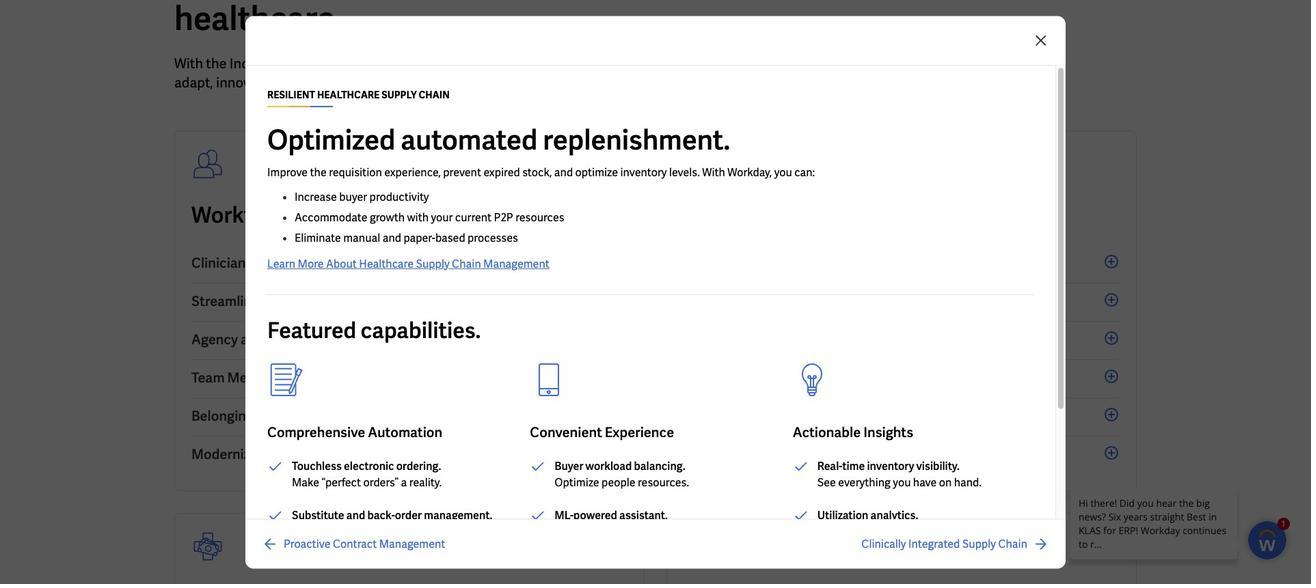 Task type: describe. For each thing, give the bounding box(es) containing it.
the for improve
[[310, 165, 327, 179]]

workforce for the future of health
[[191, 201, 531, 230]]

ml-powered assistant.
[[555, 508, 668, 522]]

clinician
[[191, 254, 246, 272]]

current
[[455, 210, 492, 224]]

people
[[602, 475, 636, 490]]

you right the help
[[793, 55, 816, 72]]

sourcing
[[766, 293, 822, 310]]

health for of
[[464, 201, 531, 230]]

buyer
[[555, 459, 584, 473]]

have
[[913, 475, 937, 490]]

chain inside button
[[999, 537, 1028, 551]]

experience,
[[384, 165, 441, 179]]

contract inside "button"
[[333, 537, 377, 551]]

experience inside "button"
[[282, 369, 352, 387]]

ordering.
[[396, 459, 441, 473]]

replenishment.
[[543, 122, 730, 157]]

touchless electronic ordering. make "perfect orders" a reality.
[[292, 459, 442, 490]]

clinician engagement and retention
[[191, 254, 417, 272]]

back-
[[368, 508, 395, 522]]

comprehensive automation
[[267, 423, 443, 441]]

tracking
[[427, 74, 478, 92]]

healthcare
[[317, 88, 380, 101]]

p2p
[[494, 210, 513, 224]]

agency and contract labor optimization button
[[191, 322, 628, 360]]

your inside increase buyer productivity accommodate growth with your current p2p resources eliminate manual and paper-based processes
[[431, 210, 453, 224]]

and inside "button"
[[354, 369, 378, 387]]

resources.
[[638, 475, 689, 490]]

2 horizontal spatial the
[[332, 201, 366, 230]]

health for drive
[[392, 408, 434, 425]]

eliminate
[[295, 230, 341, 245]]

scale—all
[[302, 74, 362, 92]]

team member experience and well-being
[[191, 369, 447, 387]]

team
[[191, 369, 225, 387]]

ecosystem
[[607, 55, 674, 72]]

the for with
[[206, 55, 227, 72]]

optimized automated replenishment. dialog
[[0, 0, 1312, 585]]

optimize
[[555, 475, 599, 490]]

to inside button
[[341, 408, 354, 425]]

automated
[[751, 446, 821, 464]]

on
[[939, 475, 952, 490]]

supplier
[[684, 369, 736, 387]]

with the industry accelerator for healthcare, you benefit from a global ecosystem of partners to help you adapt, innovate, and scale—all while fast-tracking your digital transformation.
[[174, 55, 816, 92]]

and up actionable
[[796, 369, 820, 387]]

contract inside button
[[267, 331, 323, 349]]

and right stock,
[[554, 165, 573, 179]]

to inside with the industry accelerator for healthcare, you benefit from a global ecosystem of partners to help you adapt, innovate, and scale—all while fast-tracking your digital transformation.
[[748, 55, 760, 72]]

and left back- on the bottom left of page
[[347, 508, 365, 522]]

with inside the optimized automated replenishment. dialog
[[702, 165, 725, 179]]

fast-
[[400, 74, 427, 92]]

adapt,
[[174, 74, 213, 92]]

learn more about healthcare supply chain management
[[267, 256, 550, 271]]

substitute and back-order management.
[[292, 508, 493, 522]]

touchless
[[292, 459, 342, 473]]

value-driven sourcing
[[684, 293, 822, 310]]

improve
[[267, 165, 308, 179]]

proactive
[[284, 537, 331, 551]]

utilization analytics.
[[818, 508, 919, 522]]

optimize
[[575, 165, 618, 179]]

insights
[[864, 423, 914, 441]]

retention
[[356, 254, 417, 272]]

you left can:
[[775, 165, 792, 179]]

innovate,
[[216, 74, 272, 92]]

industry
[[230, 55, 281, 72]]

optimization
[[364, 331, 445, 349]]

healthcare
[[359, 256, 414, 271]]

proactive contract management button
[[262, 536, 445, 553]]

partners
[[692, 55, 745, 72]]

clinician engagement and retention button
[[191, 245, 628, 284]]

management.
[[424, 508, 493, 522]]

automated
[[401, 122, 538, 157]]

and inside button
[[337, 293, 361, 310]]

comprehensive
[[267, 423, 365, 441]]

featured capabilities.
[[267, 316, 481, 345]]

streamlined recruiting and onboarding
[[191, 293, 437, 310]]

belonging and diversity to drive health equity
[[191, 408, 476, 425]]

featured
[[267, 316, 356, 345]]

and inside increase buyer productivity accommodate growth with your current p2p resources eliminate manual and paper-based processes
[[383, 230, 401, 245]]

while
[[365, 74, 397, 92]]

supplier diversity and engagement
[[684, 369, 901, 387]]

streamlined
[[191, 293, 267, 310]]

0 horizontal spatial engagement
[[249, 254, 327, 272]]

based
[[435, 230, 465, 245]]

workday,
[[728, 165, 772, 179]]

accelerator
[[284, 55, 356, 72]]

delivery
[[339, 446, 390, 464]]

time
[[843, 459, 865, 473]]

see
[[818, 475, 836, 490]]

driven
[[723, 293, 764, 310]]



Task type: locate. For each thing, give the bounding box(es) containing it.
with up adapt,
[[174, 55, 203, 72]]

with right levels.
[[702, 165, 725, 179]]

1 horizontal spatial contract
[[333, 537, 377, 551]]

1 vertical spatial for
[[300, 201, 328, 230]]

clinically integrated supply chain
[[862, 537, 1028, 551]]

diversity
[[738, 369, 794, 387], [283, 408, 338, 425]]

a
[[556, 55, 564, 72], [401, 475, 407, 490]]

analytics.
[[871, 508, 919, 522]]

1 vertical spatial to
[[341, 408, 354, 425]]

inventory
[[621, 165, 667, 179], [867, 459, 915, 473]]

supplier diversity and engagement button
[[684, 360, 1120, 399]]

1 horizontal spatial the
[[310, 165, 327, 179]]

0 horizontal spatial with
[[174, 55, 203, 72]]

a inside with the industry accelerator for healthcare, you benefit from a global ecosystem of partners to help you adapt, innovate, and scale—all while fast-tracking your digital transformation.
[[556, 55, 564, 72]]

engagement down eliminate
[[249, 254, 327, 272]]

you inside real-time inventory visibility. see everything you have on hand.
[[893, 475, 911, 490]]

modernized hr service delivery button
[[191, 437, 628, 475]]

1 horizontal spatial health
[[464, 201, 531, 230]]

management down order
[[379, 537, 445, 551]]

1 horizontal spatial optimized
[[684, 446, 748, 464]]

1 vertical spatial with
[[702, 165, 725, 179]]

optimized inside dialog
[[267, 122, 395, 157]]

inventory down the replenishment.
[[621, 165, 667, 179]]

1 horizontal spatial to
[[748, 55, 760, 72]]

the inside dialog
[[310, 165, 327, 179]]

growth
[[370, 210, 405, 224]]

management
[[484, 256, 550, 271], [379, 537, 445, 551]]

well-
[[381, 369, 412, 387]]

ml-
[[555, 508, 574, 522]]

supply down paper-
[[416, 256, 450, 271]]

and right more
[[329, 254, 353, 272]]

supply right the integrated
[[963, 537, 996, 551]]

1 horizontal spatial a
[[556, 55, 564, 72]]

0 horizontal spatial contract
[[267, 331, 323, 349]]

1 vertical spatial experience
[[605, 423, 674, 441]]

the up adapt,
[[206, 55, 227, 72]]

to
[[748, 55, 760, 72], [341, 408, 354, 425]]

you left have
[[893, 475, 911, 490]]

optimized automated replenishment button
[[684, 437, 1120, 475]]

processes
[[468, 230, 518, 245]]

0 horizontal spatial your
[[431, 210, 453, 224]]

0 vertical spatial with
[[174, 55, 203, 72]]

1 horizontal spatial chain
[[999, 537, 1028, 551]]

buyer workload balancing. optimize people resources.
[[555, 459, 689, 490]]

replenishment
[[824, 446, 918, 464]]

inventory up everything
[[867, 459, 915, 473]]

of
[[677, 55, 689, 72], [440, 201, 460, 230]]

paper-
[[404, 230, 436, 245]]

optimized inside button
[[684, 446, 748, 464]]

learn more about healthcare supply chain management link
[[267, 256, 550, 271]]

0 vertical spatial inventory
[[621, 165, 667, 179]]

0 horizontal spatial optimized
[[267, 122, 395, 157]]

experience down agency and contract labor optimization
[[282, 369, 352, 387]]

the inside with the industry accelerator for healthcare, you benefit from a global ecosystem of partners to help you adapt, innovate, and scale—all while fast-tracking your digital transformation.
[[206, 55, 227, 72]]

streamlined recruiting and onboarding button
[[191, 284, 628, 322]]

a right from
[[556, 55, 564, 72]]

0 vertical spatial the
[[206, 55, 227, 72]]

1 horizontal spatial diversity
[[738, 369, 794, 387]]

"perfect
[[322, 475, 361, 490]]

and down industry
[[275, 74, 299, 92]]

for
[[359, 55, 376, 72], [300, 201, 328, 230]]

0 horizontal spatial for
[[300, 201, 328, 230]]

0 vertical spatial health
[[464, 201, 531, 230]]

manual
[[343, 230, 380, 245]]

a inside touchless electronic ordering. make "perfect orders" a reality.
[[401, 475, 407, 490]]

1 vertical spatial your
[[431, 210, 453, 224]]

0 vertical spatial diversity
[[738, 369, 794, 387]]

for up while
[[359, 55, 376, 72]]

digital
[[511, 74, 550, 92]]

make
[[292, 475, 319, 490]]

about
[[326, 256, 357, 271]]

for inside with the industry accelerator for healthcare, you benefit from a global ecosystem of partners to help you adapt, innovate, and scale—all while fast-tracking your digital transformation.
[[359, 55, 376, 72]]

drive
[[357, 408, 390, 425]]

engagement up actionable insights
[[823, 369, 901, 387]]

0 vertical spatial optimized
[[267, 122, 395, 157]]

hr
[[268, 446, 287, 464]]

belonging
[[191, 408, 254, 425]]

1 vertical spatial optimized
[[684, 446, 748, 464]]

contract down back- on the bottom left of page
[[333, 537, 377, 551]]

0 vertical spatial experience
[[282, 369, 352, 387]]

optimized up resources.
[[684, 446, 748, 464]]

recruiting
[[270, 293, 334, 310]]

member
[[227, 369, 280, 387]]

1 horizontal spatial inventory
[[867, 459, 915, 473]]

everything
[[839, 475, 891, 490]]

1 vertical spatial inventory
[[867, 459, 915, 473]]

convenient experience
[[530, 423, 674, 441]]

and down growth
[[383, 230, 401, 245]]

a left reality.
[[401, 475, 407, 490]]

1 vertical spatial the
[[310, 165, 327, 179]]

0 horizontal spatial to
[[341, 408, 354, 425]]

optimized for optimized automated replenishment
[[684, 446, 748, 464]]

2 vertical spatial the
[[332, 201, 366, 230]]

and up featured capabilities.
[[337, 293, 361, 310]]

1 horizontal spatial for
[[359, 55, 376, 72]]

optimized up requisition at top
[[267, 122, 395, 157]]

0 vertical spatial a
[[556, 55, 564, 72]]

productivity
[[370, 189, 429, 204]]

contract down recruiting
[[267, 331, 323, 349]]

automation
[[368, 423, 443, 441]]

0 vertical spatial your
[[481, 74, 508, 92]]

1 horizontal spatial management
[[484, 256, 550, 271]]

you up tracking
[[452, 55, 475, 72]]

expired
[[484, 165, 520, 179]]

orders"
[[363, 475, 399, 490]]

global
[[567, 55, 604, 72]]

the up manual on the top
[[332, 201, 366, 230]]

0 vertical spatial management
[[484, 256, 550, 271]]

to left drive
[[341, 408, 354, 425]]

0 horizontal spatial a
[[401, 475, 407, 490]]

experience up balancing. at the bottom
[[605, 423, 674, 441]]

experience inside the optimized automated replenishment. dialog
[[605, 423, 674, 441]]

hand.
[[954, 475, 982, 490]]

your up based
[[431, 210, 453, 224]]

0 horizontal spatial experience
[[282, 369, 352, 387]]

levels.
[[669, 165, 700, 179]]

visibility.
[[917, 459, 960, 473]]

equity
[[437, 408, 476, 425]]

integrated
[[909, 537, 960, 551]]

electronic
[[344, 459, 394, 473]]

1 vertical spatial a
[[401, 475, 407, 490]]

real-time inventory visibility. see everything you have on hand.
[[818, 459, 982, 490]]

substitute
[[292, 508, 344, 522]]

1 vertical spatial diversity
[[283, 408, 338, 425]]

proactive contract management
[[284, 537, 445, 551]]

resources
[[516, 210, 565, 224]]

with
[[174, 55, 203, 72], [702, 165, 725, 179]]

0 horizontal spatial health
[[392, 408, 434, 425]]

contract
[[267, 331, 323, 349], [333, 537, 377, 551]]

powered
[[574, 508, 617, 522]]

supply
[[382, 88, 417, 101]]

help
[[763, 55, 790, 72]]

clinically
[[862, 537, 906, 551]]

0 vertical spatial chain
[[452, 256, 481, 271]]

the up increase
[[310, 165, 327, 179]]

0 horizontal spatial chain
[[452, 256, 481, 271]]

can:
[[795, 165, 815, 179]]

1 vertical spatial contract
[[333, 537, 377, 551]]

for up eliminate
[[300, 201, 328, 230]]

0 horizontal spatial of
[[440, 201, 460, 230]]

1 horizontal spatial engagement
[[823, 369, 901, 387]]

of up based
[[440, 201, 460, 230]]

1 vertical spatial engagement
[[823, 369, 901, 387]]

prevent
[[443, 165, 481, 179]]

assistant.
[[620, 508, 668, 522]]

optimized for optimized automated replenishment.
[[267, 122, 395, 157]]

accommodate
[[295, 210, 368, 224]]

your inside with the industry accelerator for healthcare, you benefit from a global ecosystem of partners to help you adapt, innovate, and scale—all while fast-tracking your digital transformation.
[[481, 74, 508, 92]]

0 horizontal spatial supply
[[416, 256, 450, 271]]

and up hr
[[256, 408, 280, 425]]

and inside with the industry accelerator for healthcare, you benefit from a global ecosystem of partners to help you adapt, innovate, and scale—all while fast-tracking your digital transformation.
[[275, 74, 299, 92]]

health inside button
[[392, 408, 434, 425]]

reality.
[[409, 475, 442, 490]]

0 horizontal spatial the
[[206, 55, 227, 72]]

1 horizontal spatial with
[[702, 165, 725, 179]]

1 horizontal spatial your
[[481, 74, 508, 92]]

balancing.
[[634, 459, 686, 473]]

1 horizontal spatial supply
[[963, 537, 996, 551]]

1 vertical spatial health
[[392, 408, 434, 425]]

0 vertical spatial of
[[677, 55, 689, 72]]

supply
[[416, 256, 450, 271], [963, 537, 996, 551]]

your down benefit
[[481, 74, 508, 92]]

1 vertical spatial management
[[379, 537, 445, 551]]

1 vertical spatial of
[[440, 201, 460, 230]]

health up processes
[[464, 201, 531, 230]]

and left well-
[[354, 369, 378, 387]]

of left partners
[[677, 55, 689, 72]]

benefit
[[478, 55, 522, 72]]

0 vertical spatial engagement
[[249, 254, 327, 272]]

health down team member experience and well-being "button" at the bottom
[[392, 408, 434, 425]]

diversity up service
[[283, 408, 338, 425]]

management inside "button"
[[379, 537, 445, 551]]

to left the help
[[748, 55, 760, 72]]

more
[[298, 256, 324, 271]]

1 vertical spatial chain
[[999, 537, 1028, 551]]

0 vertical spatial contract
[[267, 331, 323, 349]]

0 horizontal spatial inventory
[[621, 165, 667, 179]]

of inside with the industry accelerator for healthcare, you benefit from a global ecosystem of partners to help you adapt, innovate, and scale—all while fast-tracking your digital transformation.
[[677, 55, 689, 72]]

modernized
[[191, 446, 266, 464]]

0 vertical spatial supply
[[416, 256, 450, 271]]

optimized automated replenishment.
[[267, 122, 730, 157]]

supply inside clinically integrated supply chain button
[[963, 537, 996, 551]]

1 horizontal spatial experience
[[605, 423, 674, 441]]

real-
[[818, 459, 843, 473]]

0 vertical spatial to
[[748, 55, 760, 72]]

resilient
[[267, 88, 315, 101]]

diversity right the supplier
[[738, 369, 794, 387]]

1 horizontal spatial of
[[677, 55, 689, 72]]

0 horizontal spatial diversity
[[283, 408, 338, 425]]

and right agency on the left of the page
[[241, 331, 264, 349]]

inventory inside real-time inventory visibility. see everything you have on hand.
[[867, 459, 915, 473]]

increase buyer productivity accommodate growth with your current p2p resources eliminate manual and paper-based processes
[[295, 189, 565, 245]]

1 vertical spatial supply
[[963, 537, 996, 551]]

requisition
[[329, 165, 382, 179]]

chain
[[452, 256, 481, 271], [999, 537, 1028, 551]]

and
[[275, 74, 299, 92], [554, 165, 573, 179], [383, 230, 401, 245], [329, 254, 353, 272], [337, 293, 361, 310], [241, 331, 264, 349], [354, 369, 378, 387], [796, 369, 820, 387], [256, 408, 280, 425], [347, 508, 365, 522]]

with inside with the industry accelerator for healthcare, you benefit from a global ecosystem of partners to help you adapt, innovate, and scale—all while fast-tracking your digital transformation.
[[174, 55, 203, 72]]

actionable
[[793, 423, 861, 441]]

workload
[[586, 459, 632, 473]]

actionable insights
[[793, 423, 914, 441]]

0 vertical spatial for
[[359, 55, 376, 72]]

clinically integrated supply chain button
[[862, 536, 1050, 553]]

0 horizontal spatial management
[[379, 537, 445, 551]]

management down processes
[[484, 256, 550, 271]]



Task type: vqa. For each thing, say whether or not it's contained in the screenshot.
Free Trial link
no



